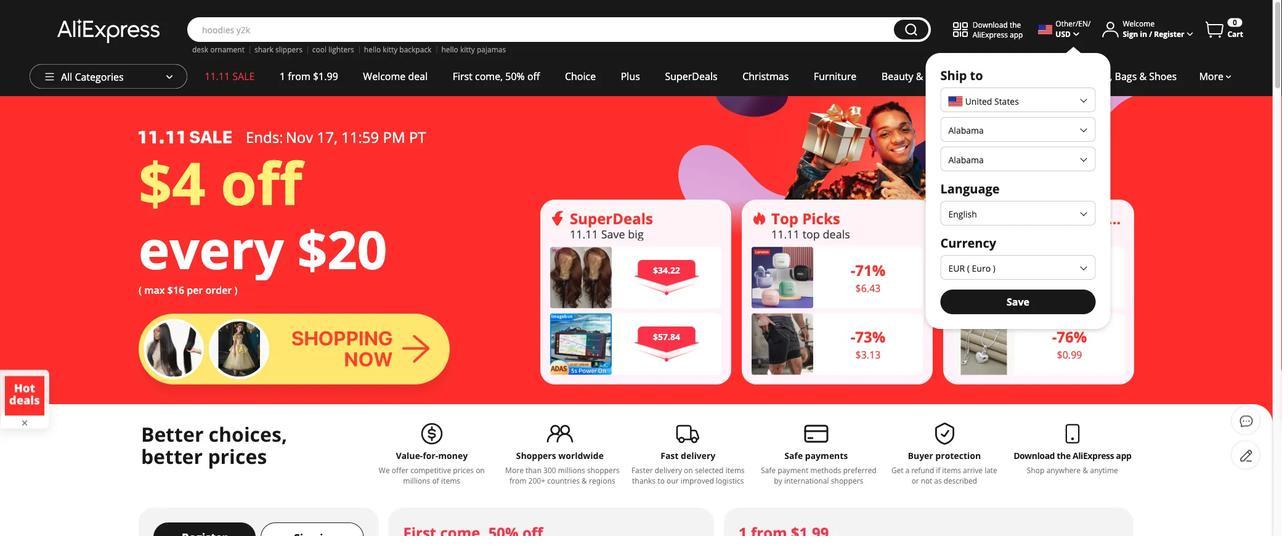 Task type: locate. For each thing, give the bounding box(es) containing it.
0 horizontal spatial off
[[221, 142, 302, 222]]

1 vertical spatial save
[[1007, 295, 1030, 308]]

50% for come,
[[505, 70, 525, 83]]

off for up to 50% off
[[1029, 226, 1043, 241]]

categories
[[75, 70, 124, 83]]

- inside -63% $26.08
[[1052, 260, 1057, 280]]

kitty left pajamas
[[460, 44, 475, 55]]

slippers
[[275, 44, 302, 55]]

beauty & health link
[[869, 64, 969, 89]]

71%
[[856, 260, 886, 280]]

confident youthful styles
[[973, 208, 1160, 228]]

desk
[[192, 44, 208, 55]]

health
[[926, 70, 956, 83]]

1 from $1.99
[[280, 70, 338, 83]]

17,
[[317, 127, 338, 147]]

close image
[[20, 418, 30, 428]]

euro
[[972, 262, 991, 274]]

up
[[973, 226, 988, 241]]

0 horizontal spatial to
[[970, 67, 983, 83]]

1 horizontal spatial 11.11
[[570, 226, 598, 241]]

choice link
[[553, 64, 608, 89]]

$57.84 link
[[550, 313, 722, 375]]

en
[[1079, 18, 1088, 29]]

welcome deal link
[[351, 64, 440, 89]]

product image image
[[550, 247, 612, 308], [752, 247, 813, 308], [961, 247, 1007, 308], [550, 313, 612, 375], [752, 313, 813, 375], [961, 313, 1007, 375]]

welcome up bags
[[1123, 18, 1155, 29]]

1
[[280, 70, 285, 83]]

pajamas
[[477, 44, 506, 55]]

) right euro
[[993, 262, 996, 274]]

& left health
[[916, 70, 923, 83]]

sign in / register
[[1123, 29, 1185, 39]]

& for beauty
[[916, 70, 923, 83]]

plus
[[621, 70, 640, 83]]

3 & from the left
[[1140, 70, 1147, 83]]

all
[[61, 70, 72, 83]]

2 vertical spatial off
[[1029, 226, 1043, 241]]

11.11
[[205, 70, 230, 83], [570, 226, 598, 241], [772, 226, 800, 241]]

nov
[[286, 127, 313, 147]]

2 alabama from the top
[[949, 154, 984, 165]]

alabama
[[949, 124, 984, 136], [949, 154, 984, 165]]

kitty left the backpack
[[383, 44, 398, 55]]

welcome for welcome
[[1123, 18, 1155, 29]]

cart
[[1228, 29, 1244, 39]]

download
[[973, 19, 1008, 29]]

alabama down united
[[949, 124, 984, 136]]

50% right up
[[1004, 226, 1026, 241]]

- inside -76% $0.99
[[1052, 327, 1057, 347]]

1 horizontal spatial icon image
[[752, 211, 767, 226]]

hello up first
[[441, 44, 458, 55]]

/ for in
[[1149, 29, 1152, 39]]

pm
[[383, 127, 405, 147]]

1 vertical spatial to
[[991, 226, 1001, 241]]

- for 63%
[[1052, 260, 1057, 280]]

luggage, bags & shoes
[[1072, 70, 1177, 83]]

63%
[[1057, 260, 1087, 280]]

youthful
[[1050, 208, 1113, 228]]

0 horizontal spatial 50%
[[505, 70, 525, 83]]

None button
[[894, 20, 929, 39]]

product image image for -71%
[[752, 247, 813, 308]]

off for first come, 50% off
[[527, 70, 540, 83]]

to for up
[[991, 226, 1001, 241]]

0 vertical spatial superdeals
[[665, 70, 718, 83]]

3 icon image from the left
[[953, 211, 968, 226]]

every
[[139, 213, 284, 285]]

11.11 left the big
[[570, 226, 598, 241]]

0 horizontal spatial icon image
[[550, 211, 565, 226]]

cool lighters link
[[312, 44, 354, 55]]

2 horizontal spatial &
[[1140, 70, 1147, 83]]

to for ship
[[970, 67, 983, 83]]

1 hello from the left
[[364, 44, 381, 55]]

1 horizontal spatial kitty
[[460, 44, 475, 55]]

1 horizontal spatial welcome
[[1123, 18, 1155, 29]]

to
[[970, 67, 983, 83], [991, 226, 1001, 241]]

1 vertical spatial alabama
[[949, 154, 984, 165]]

0 vertical spatial off
[[527, 70, 540, 83]]

50% right come,
[[505, 70, 525, 83]]

2 kitty from the left
[[460, 44, 475, 55]]

register
[[1154, 29, 1185, 39]]

cool lighters
[[312, 44, 354, 55]]

0 horizontal spatial (
[[139, 283, 142, 297]]

/
[[1088, 18, 1091, 29], [1149, 29, 1152, 39]]

1 kitty from the left
[[383, 44, 398, 55]]

1 horizontal spatial &
[[1005, 70, 1012, 83]]

1 vertical spatial welcome
[[363, 70, 406, 83]]

hello
[[364, 44, 381, 55], [441, 44, 458, 55]]

(
[[967, 262, 970, 274], [139, 283, 142, 297]]

0 vertical spatial to
[[970, 67, 983, 83]]

1 & from the left
[[916, 70, 923, 83]]

eur ( euro )
[[949, 262, 996, 274]]

other/
[[1056, 18, 1079, 29]]

to right ship
[[970, 67, 983, 83]]

save
[[601, 226, 625, 241], [1007, 295, 1030, 308]]

0 horizontal spatial kitty
[[383, 44, 398, 55]]

&
[[916, 70, 923, 83], [1005, 70, 1012, 83], [1140, 70, 1147, 83]]

$16
[[167, 283, 184, 297]]

0 vertical spatial 50%
[[505, 70, 525, 83]]

)
[[993, 262, 996, 274], [234, 283, 238, 297]]

0 vertical spatial )
[[993, 262, 996, 274]]

$34.22 link
[[550, 247, 722, 308]]

welcome down hello kitty backpack link
[[363, 70, 406, 83]]

1 vertical spatial )
[[234, 283, 238, 297]]

1 vertical spatial off
[[221, 142, 302, 222]]

/ right other/
[[1088, 18, 1091, 29]]

0 vertical spatial save
[[601, 226, 625, 241]]

-73% $3.13
[[851, 327, 886, 361]]

1 horizontal spatial to
[[991, 226, 1001, 241]]

2 horizontal spatial 11.11
[[772, 226, 800, 241]]

0
[[1233, 17, 1237, 27]]

$4
[[139, 142, 205, 222]]

0 horizontal spatial welcome
[[363, 70, 406, 83]]

2 horizontal spatial off
[[1029, 226, 1043, 241]]

( inside every $20 ( max $16 per order )
[[139, 283, 142, 297]]

0 horizontal spatial /
[[1088, 18, 1091, 29]]

1 horizontal spatial superdeals
[[665, 70, 718, 83]]

1 horizontal spatial 50%
[[1004, 226, 1026, 241]]

to right up
[[991, 226, 1001, 241]]

11.11 left sale
[[205, 70, 230, 83]]

icon image for confident youthful styles
[[953, 211, 968, 226]]

11:59
[[341, 127, 379, 147]]

2 & from the left
[[1005, 70, 1012, 83]]

- inside -71% $6.43
[[851, 260, 856, 280]]

0 vertical spatial alabama
[[949, 124, 984, 136]]

1 icon image from the left
[[550, 211, 565, 226]]

alabama up language
[[949, 154, 984, 165]]

/ right in in the top right of the page
[[1149, 29, 1152, 39]]

1 horizontal spatial hello
[[441, 44, 458, 55]]

toys
[[981, 70, 1002, 83]]

$26.08
[[1054, 282, 1085, 295]]

$20
[[298, 213, 387, 285]]

0 horizontal spatial )
[[234, 283, 238, 297]]

hello kitty pajamas link
[[441, 44, 506, 55]]

1 vertical spatial 50%
[[1004, 226, 1026, 241]]

1 vertical spatial (
[[139, 283, 142, 297]]

usd
[[1056, 29, 1071, 39]]

11.11 left top
[[772, 226, 800, 241]]

welcome
[[1123, 18, 1155, 29], [363, 70, 406, 83]]

icon image for superdeals
[[550, 211, 565, 226]]

hello right lighters
[[364, 44, 381, 55]]

0 vertical spatial (
[[967, 262, 970, 274]]

icon image
[[550, 211, 565, 226], [752, 211, 767, 226], [953, 211, 968, 226]]

1 horizontal spatial off
[[527, 70, 540, 83]]

& right bags
[[1140, 70, 1147, 83]]

$6.43
[[856, 282, 881, 295]]

0 horizontal spatial hello
[[364, 44, 381, 55]]

first
[[453, 70, 473, 83]]

top
[[772, 208, 799, 228]]

deals
[[823, 226, 850, 241]]

max
[[144, 283, 165, 297]]

( right eur
[[967, 262, 970, 274]]

christmas link
[[730, 64, 801, 89]]

- for 76%
[[1052, 327, 1057, 347]]

1 horizontal spatial /
[[1149, 29, 1152, 39]]

- inside -73% $3.13
[[851, 327, 856, 347]]

0 horizontal spatial &
[[916, 70, 923, 83]]

product image image for -73%
[[752, 313, 813, 375]]

2 horizontal spatial icon image
[[953, 211, 968, 226]]

2 hello from the left
[[441, 44, 458, 55]]

1 horizontal spatial )
[[993, 262, 996, 274]]

-63% $26.08
[[1052, 260, 1087, 295]]

0 horizontal spatial superdeals
[[570, 208, 653, 228]]

( left max
[[139, 283, 142, 297]]

more
[[1199, 70, 1224, 83]]

united
[[965, 96, 992, 107]]

2 icon image from the left
[[752, 211, 767, 226]]

-
[[851, 260, 856, 280], [1052, 260, 1057, 280], [851, 327, 856, 347], [1052, 327, 1057, 347]]

1 vertical spatial superdeals
[[570, 208, 653, 228]]

& right toys
[[1005, 70, 1012, 83]]

0 vertical spatial welcome
[[1123, 18, 1155, 29]]

) right order
[[234, 283, 238, 297]]



Task type: vqa. For each thing, say whether or not it's contained in the screenshot.
"hello kitty y2k" text box on the top of the page
no



Task type: describe. For each thing, give the bounding box(es) containing it.
welcome deal
[[363, 70, 428, 83]]

hello kitty pajamas
[[441, 44, 506, 55]]

from
[[288, 70, 310, 83]]

50% for to
[[1004, 226, 1026, 241]]

11.11 sale link
[[192, 64, 267, 89]]

product image image for -63%
[[961, 247, 1007, 308]]

73%
[[856, 327, 886, 347]]

- for 73%
[[851, 327, 856, 347]]

big
[[628, 226, 644, 241]]

per
[[187, 283, 203, 297]]

games
[[1015, 70, 1047, 83]]

top picks
[[772, 208, 840, 228]]

-71% $6.43
[[851, 260, 886, 295]]

all categories
[[61, 70, 124, 83]]

styles
[[1117, 208, 1160, 228]]

desk ornament link
[[192, 44, 245, 55]]

11.11 for top picks
[[772, 226, 800, 241]]

beauty
[[882, 70, 914, 83]]

bags
[[1115, 70, 1137, 83]]

language
[[941, 180, 1000, 197]]

1 alabama from the top
[[949, 124, 984, 136]]

product image image for -76%
[[961, 313, 1007, 375]]

app
[[1010, 29, 1023, 39]]

superdeals link
[[653, 64, 730, 89]]

lighters
[[329, 44, 354, 55]]

cool
[[312, 44, 327, 55]]

hello kitty backpack link
[[364, 44, 432, 55]]

currency
[[941, 234, 997, 251]]

toys & games link
[[969, 64, 1059, 89]]

plus link
[[608, 64, 653, 89]]

$0.99
[[1057, 348, 1082, 361]]

kitty for pajamas
[[460, 44, 475, 55]]

sale
[[232, 70, 255, 83]]

picks
[[802, 208, 840, 228]]

top
[[803, 226, 820, 241]]

11.11 sale
[[205, 70, 255, 83]]

luggage,
[[1072, 70, 1113, 83]]

toys & games
[[981, 70, 1047, 83]]

come,
[[475, 70, 503, 83]]

ends: nov 17, 11:59 pm pt
[[246, 127, 426, 147]]

hello for hello kitty pajamas
[[441, 44, 458, 55]]

ends:
[[246, 127, 283, 147]]

hoodies y2k text field
[[196, 23, 888, 36]]

$34.22
[[653, 264, 680, 276]]

hello for hello kitty backpack
[[364, 44, 381, 55]]

76%
[[1057, 327, 1087, 347]]

backpack
[[400, 44, 432, 55]]

the
[[1010, 19, 1021, 29]]

1 from $1.99 link
[[267, 64, 351, 89]]

aliexpress
[[973, 29, 1008, 39]]

every $20 ( max $16 per order )
[[139, 213, 387, 297]]

-76% $0.99
[[1052, 327, 1087, 361]]

shark slippers
[[254, 44, 302, 55]]

$4 off
[[139, 142, 302, 222]]

choice
[[565, 70, 596, 83]]

beauty & health
[[882, 70, 956, 83]]

shark
[[254, 44, 274, 55]]

other/ en /
[[1056, 18, 1091, 29]]

in
[[1140, 29, 1147, 39]]

icon image for top picks
[[752, 211, 767, 226]]

christmas
[[743, 70, 789, 83]]

up to 50% off
[[973, 226, 1043, 241]]

deal
[[408, 70, 428, 83]]

united states
[[965, 96, 1019, 107]]

0 horizontal spatial save
[[601, 226, 625, 241]]

& for toys
[[1005, 70, 1012, 83]]

hello kitty backpack
[[364, 44, 432, 55]]

1 horizontal spatial save
[[1007, 295, 1030, 308]]

kitty for backpack
[[383, 44, 398, 55]]

pt
[[409, 127, 426, 147]]

first come, 50% off link
[[440, 64, 553, 89]]

confident
[[973, 208, 1046, 228]]

11.11 save big
[[570, 226, 644, 241]]

states
[[995, 96, 1019, 107]]

$3.13
[[856, 348, 881, 361]]

ship
[[941, 67, 967, 83]]

$1.99
[[313, 70, 338, 83]]

11.11 for superdeals
[[570, 226, 598, 241]]

0 horizontal spatial 11.11
[[205, 70, 230, 83]]

$57.84
[[653, 331, 680, 343]]

ornament
[[210, 44, 245, 55]]

download the aliexpress app
[[973, 19, 1023, 39]]

welcome for welcome deal
[[363, 70, 406, 83]]

pop picture image
[[5, 376, 44, 416]]

0 cart
[[1228, 17, 1244, 39]]

ship to
[[941, 67, 983, 83]]

) inside every $20 ( max $16 per order )
[[234, 283, 238, 297]]

furniture
[[814, 70, 857, 83]]

1 horizontal spatial (
[[967, 262, 970, 274]]

furniture link
[[801, 64, 869, 89]]

- for 71%
[[851, 260, 856, 280]]

first come, 50% off
[[453, 70, 540, 83]]

shark slippers link
[[254, 44, 302, 55]]

/ for en
[[1088, 18, 1091, 29]]



